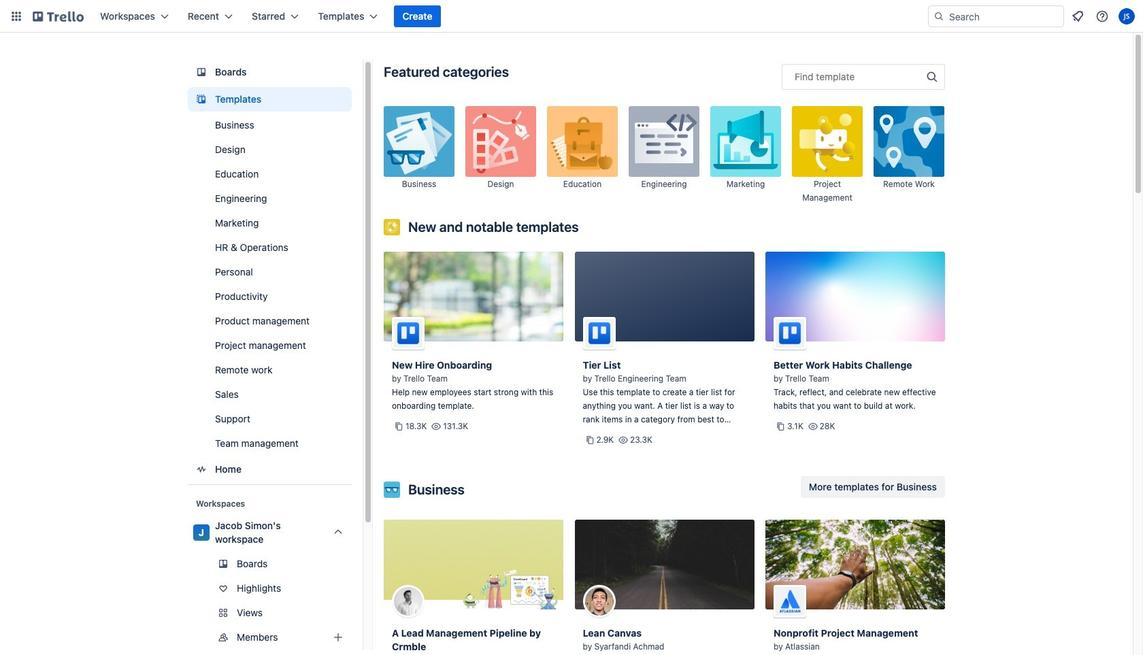 Task type: vqa. For each thing, say whether or not it's contained in the screenshot.
your to the middle
no



Task type: locate. For each thing, give the bounding box(es) containing it.
forward image
[[349, 605, 365, 621]]

template board image
[[193, 91, 210, 108]]

Search field
[[945, 6, 1064, 27]]

remote work icon image
[[874, 106, 945, 177]]

toni, founder @ crmble image
[[392, 585, 425, 618]]

None field
[[782, 64, 945, 90]]

0 notifications image
[[1070, 8, 1086, 25]]

1 vertical spatial business icon image
[[384, 482, 400, 498]]

add image
[[330, 630, 346, 646]]

home image
[[193, 461, 210, 478]]

open information menu image
[[1096, 10, 1109, 23]]

jacob simon (jacobsimon16) image
[[1119, 8, 1135, 25]]

business icon image
[[384, 106, 455, 177], [384, 482, 400, 498]]

back to home image
[[33, 5, 84, 27]]

education icon image
[[547, 106, 618, 177]]

0 vertical spatial business icon image
[[384, 106, 455, 177]]



Task type: describe. For each thing, give the bounding box(es) containing it.
marketing icon image
[[711, 106, 781, 177]]

2 business icon image from the top
[[384, 482, 400, 498]]

engineering icon image
[[629, 106, 700, 177]]

board image
[[193, 64, 210, 80]]

search image
[[934, 11, 945, 22]]

trello team image
[[392, 317, 425, 350]]

primary element
[[0, 0, 1143, 33]]

forward image
[[349, 630, 365, 646]]

syarfandi achmad image
[[583, 585, 616, 618]]

trello team image
[[774, 317, 806, 350]]

1 business icon image from the top
[[384, 106, 455, 177]]

trello engineering team image
[[583, 317, 616, 350]]

atlassian image
[[774, 585, 806, 618]]

design icon image
[[466, 106, 536, 177]]

project management icon image
[[792, 106, 863, 177]]



